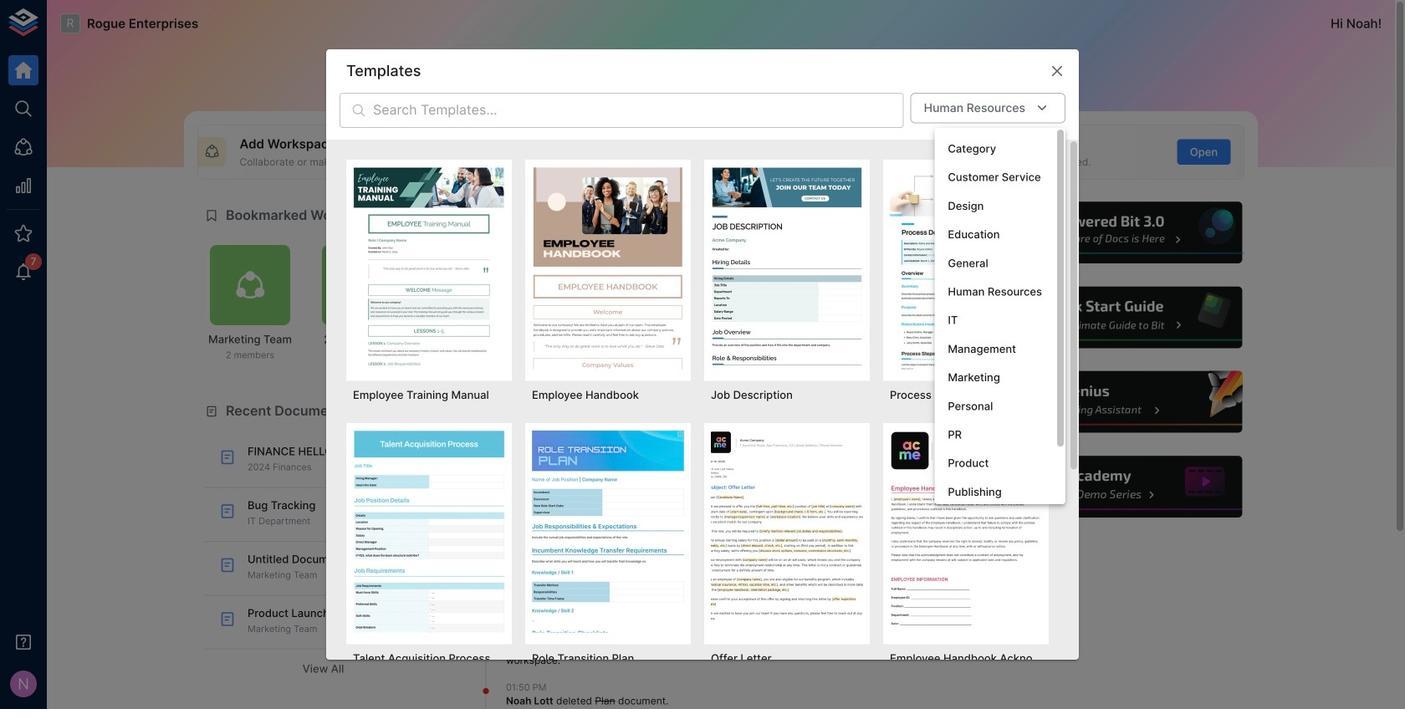 Task type: vqa. For each thing, say whether or not it's contained in the screenshot.
2nd Help "image" from the bottom of the page
yes



Task type: locate. For each thing, give the bounding box(es) containing it.
dialog
[[326, 49, 1079, 710]]

talent acquisition process image
[[353, 430, 505, 633]]

offer letter image
[[711, 430, 864, 633]]

process documentation image
[[890, 166, 1043, 369]]

2 help image from the top
[[993, 284, 1245, 351]]

job description image
[[711, 166, 864, 369]]

help image
[[993, 200, 1245, 266], [993, 284, 1245, 351], [993, 369, 1245, 436], [993, 454, 1245, 520]]

Search Templates... text field
[[373, 93, 904, 128]]



Task type: describe. For each thing, give the bounding box(es) containing it.
employee handbook acknowledgement form image
[[890, 430, 1043, 633]]

4 help image from the top
[[993, 454, 1245, 520]]

3 help image from the top
[[993, 369, 1245, 436]]

1 help image from the top
[[993, 200, 1245, 266]]

employee training manual image
[[353, 166, 505, 369]]

employee handbook image
[[532, 166, 685, 369]]

role transition plan image
[[532, 430, 685, 633]]



